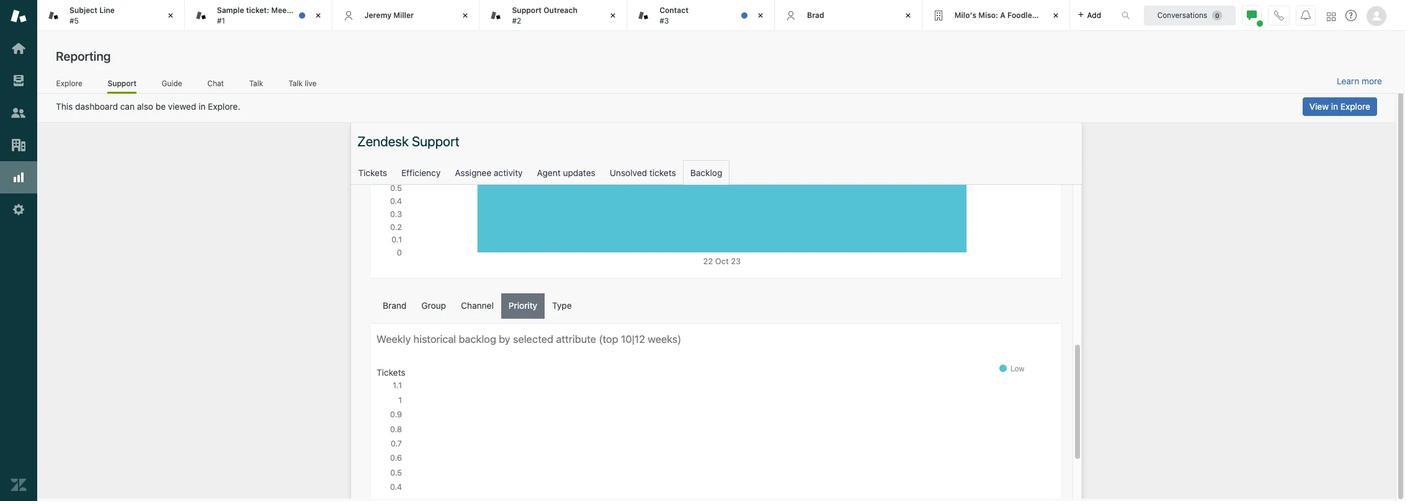 Task type: locate. For each thing, give the bounding box(es) containing it.
1 vertical spatial explore
[[1341, 101, 1370, 112]]

support for support outreach #2
[[512, 6, 542, 15]]

support up #2
[[512, 6, 542, 15]]

2 tab from the left
[[185, 0, 332, 31]]

sample ticket: meet the ticket #1
[[217, 6, 326, 25]]

close image inside brad tab
[[902, 9, 914, 22]]

close image right the
[[312, 9, 324, 22]]

0 horizontal spatial support
[[108, 79, 137, 88]]

ticket:
[[246, 6, 269, 15]]

2 close image from the left
[[754, 9, 767, 22]]

0 vertical spatial explore
[[56, 79, 82, 88]]

conversations button
[[1144, 5, 1236, 25]]

support
[[512, 6, 542, 15], [108, 79, 137, 88]]

get help image
[[1346, 10, 1357, 21]]

can
[[120, 101, 135, 112]]

explore down learn more link
[[1341, 101, 1370, 112]]

1 in from the left
[[199, 101, 206, 112]]

conversations
[[1157, 10, 1207, 20]]

in right view
[[1331, 101, 1338, 112]]

close image left add dropdown button
[[1049, 9, 1062, 22]]

talk right chat
[[249, 79, 263, 88]]

1 tab from the left
[[37, 0, 185, 31]]

support for support
[[108, 79, 137, 88]]

add button
[[1070, 0, 1109, 30]]

in right viewed in the top of the page
[[199, 101, 206, 112]]

talk for talk live
[[289, 79, 303, 88]]

zendesk products image
[[1327, 12, 1336, 21]]

1 horizontal spatial close image
[[459, 9, 472, 22]]

close image left milo's
[[902, 9, 914, 22]]

2 talk from the left
[[289, 79, 303, 88]]

add
[[1087, 10, 1101, 20]]

#5
[[69, 16, 79, 25]]

support up can
[[108, 79, 137, 88]]

views image
[[11, 73, 27, 89]]

admin image
[[11, 202, 27, 218]]

subject
[[69, 6, 97, 15]]

guide link
[[161, 79, 182, 92]]

2 in from the left
[[1331, 101, 1338, 112]]

close image for milo's miso: a foodlez subsidiary tab at the right top of page
[[1049, 9, 1062, 22]]

close image left brad
[[754, 9, 767, 22]]

0 horizontal spatial talk
[[249, 79, 263, 88]]

#3
[[660, 16, 669, 25]]

talk
[[249, 79, 263, 88], [289, 79, 303, 88]]

miso:
[[978, 10, 998, 20]]

explore up this
[[56, 79, 82, 88]]

organizations image
[[11, 137, 27, 153]]

4 close image from the left
[[1049, 9, 1062, 22]]

tab containing support outreach
[[480, 0, 627, 31]]

0 vertical spatial support
[[512, 6, 542, 15]]

learn more link
[[1337, 76, 1382, 87]]

1 close image from the left
[[312, 9, 324, 22]]

1 horizontal spatial support
[[512, 6, 542, 15]]

0 horizontal spatial close image
[[312, 9, 324, 22]]

miller
[[393, 10, 414, 20]]

close image left #1
[[164, 9, 177, 22]]

brad
[[807, 10, 824, 20]]

main element
[[0, 0, 37, 501]]

also
[[137, 101, 153, 112]]

tab containing subject line
[[37, 0, 185, 31]]

close image
[[312, 9, 324, 22], [459, 9, 472, 22], [607, 9, 619, 22]]

0 horizontal spatial in
[[199, 101, 206, 112]]

close image left #2
[[459, 9, 472, 22]]

contact
[[660, 6, 689, 15]]

a
[[1000, 10, 1006, 20]]

1 horizontal spatial explore
[[1341, 101, 1370, 112]]

3 tab from the left
[[480, 0, 627, 31]]

#2
[[512, 16, 521, 25]]

0 horizontal spatial explore
[[56, 79, 82, 88]]

2 close image from the left
[[459, 9, 472, 22]]

brad tab
[[775, 0, 922, 31]]

4 tab from the left
[[627, 0, 775, 31]]

close image inside jeremy miller tab
[[459, 9, 472, 22]]

2 horizontal spatial close image
[[607, 9, 619, 22]]

view in explore
[[1310, 101, 1370, 112]]

3 close image from the left
[[902, 9, 914, 22]]

be
[[156, 101, 166, 112]]

support inside support outreach #2
[[512, 6, 542, 15]]

milo's miso: a foodlez subsidiary tab
[[922, 0, 1077, 31]]

1 horizontal spatial talk
[[289, 79, 303, 88]]

subsidiary
[[1038, 10, 1077, 20]]

1 vertical spatial support
[[108, 79, 137, 88]]

jeremy miller
[[365, 10, 414, 20]]

close image inside milo's miso: a foodlez subsidiary tab
[[1049, 9, 1062, 22]]

close image left #3
[[607, 9, 619, 22]]

tab containing sample ticket: meet the ticket
[[185, 0, 332, 31]]

1 talk from the left
[[249, 79, 263, 88]]

1 horizontal spatial in
[[1331, 101, 1338, 112]]

1 close image from the left
[[164, 9, 177, 22]]

outreach
[[544, 6, 577, 15]]

talk link
[[249, 79, 263, 92]]

close image
[[164, 9, 177, 22], [754, 9, 767, 22], [902, 9, 914, 22], [1049, 9, 1062, 22]]

more
[[1362, 76, 1382, 86]]

tab
[[37, 0, 185, 31], [185, 0, 332, 31], [480, 0, 627, 31], [627, 0, 775, 31]]

3 close image from the left
[[607, 9, 619, 22]]

in
[[199, 101, 206, 112], [1331, 101, 1338, 112]]

foodlez
[[1007, 10, 1036, 20]]

explore
[[56, 79, 82, 88], [1341, 101, 1370, 112]]

get started image
[[11, 40, 27, 56]]

dashboard
[[75, 101, 118, 112]]

meet
[[271, 6, 290, 15]]

tab containing contact
[[627, 0, 775, 31]]

talk left live
[[289, 79, 303, 88]]



Task type: describe. For each thing, give the bounding box(es) containing it.
jeremy
[[365, 10, 391, 20]]

talk live link
[[288, 79, 317, 92]]

ticket
[[306, 6, 326, 15]]

this
[[56, 101, 73, 112]]

viewed
[[168, 101, 196, 112]]

sample
[[217, 6, 244, 15]]

support link
[[108, 79, 137, 94]]

this dashboard can also be viewed in explore.
[[56, 101, 240, 112]]

zendesk image
[[11, 477, 27, 493]]

subject line #5
[[69, 6, 115, 25]]

milo's
[[955, 10, 976, 20]]

jeremy miller tab
[[332, 0, 480, 31]]

learn
[[1337, 76, 1359, 86]]

close image for brad tab on the top right of the page
[[902, 9, 914, 22]]

the
[[292, 6, 304, 15]]

customers image
[[11, 105, 27, 121]]

explore link
[[56, 79, 83, 92]]

support outreach #2
[[512, 6, 577, 25]]

close image for tab containing subject line
[[164, 9, 177, 22]]

explore inside button
[[1341, 101, 1370, 112]]

zendesk support image
[[11, 8, 27, 24]]

close image for jeremy miller tab at the top left
[[459, 9, 472, 22]]

contact #3
[[660, 6, 689, 25]]

#1
[[217, 16, 225, 25]]

button displays agent's chat status as online. image
[[1247, 10, 1257, 20]]

tabs tab list
[[37, 0, 1109, 31]]

notifications image
[[1301, 10, 1311, 20]]

line
[[99, 6, 115, 15]]

milo's miso: a foodlez subsidiary
[[955, 10, 1077, 20]]

talk live
[[289, 79, 317, 88]]

talk for talk
[[249, 79, 263, 88]]

live
[[305, 79, 317, 88]]

explore inside "link"
[[56, 79, 82, 88]]

in inside button
[[1331, 101, 1338, 112]]

view
[[1310, 101, 1329, 112]]

reporting image
[[11, 169, 27, 185]]

learn more
[[1337, 76, 1382, 86]]

chat
[[207, 79, 224, 88]]

guide
[[162, 79, 182, 88]]

explore.
[[208, 101, 240, 112]]

view in explore button
[[1303, 97, 1377, 116]]

chat link
[[207, 79, 224, 92]]

close image for tab containing support outreach
[[607, 9, 619, 22]]

reporting
[[56, 49, 111, 63]]



Task type: vqa. For each thing, say whether or not it's contained in the screenshot.
button displays agent's chat status as invisible. icon
no



